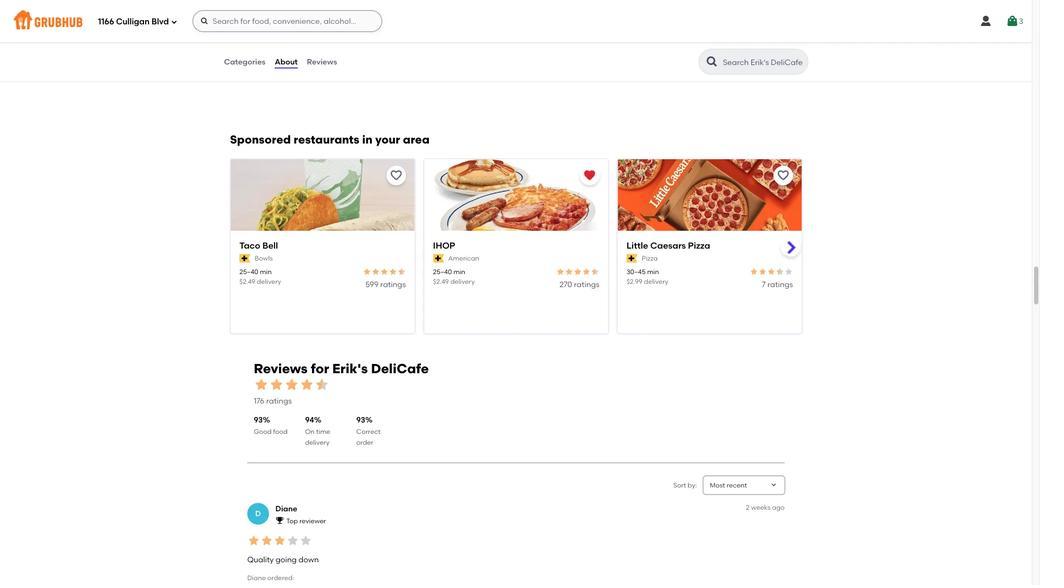 Task type: vqa. For each thing, say whether or not it's contained in the screenshot.
top reviewer
yes



Task type: describe. For each thing, give the bounding box(es) containing it.
ago
[[773, 504, 785, 512]]

599
[[365, 280, 379, 289]]

top reviewer
[[287, 517, 326, 525]]

min for little caesars pizza
[[647, 268, 659, 276]]

little caesars pizza
[[627, 241, 711, 251]]

taco bell
[[239, 241, 278, 251]]

270 ratings
[[560, 280, 600, 289]]

1 vertical spatial pizza
[[642, 255, 658, 263]]

caesars
[[651, 241, 686, 251]]

d
[[255, 510, 261, 519]]

1166 culligan blvd
[[98, 17, 169, 27]]

94 on time delivery
[[305, 416, 331, 447]]

about button
[[274, 42, 298, 81]]

taco
[[239, 241, 260, 251]]

93 for 93 good food
[[254, 416, 263, 425]]

saved restaurant image
[[583, 169, 596, 182]]

7 ratings
[[762, 280, 793, 289]]

$2.49 for taco bell
[[239, 278, 255, 286]]

30–45 min $2.99 delivery
[[627, 268, 669, 286]]

categories button
[[224, 42, 266, 81]]

176
[[254, 397, 265, 406]]

bowls
[[255, 255, 273, 263]]

correct
[[357, 428, 381, 436]]

food
[[273, 428, 288, 436]]

for
[[311, 361, 329, 377]]

little
[[627, 241, 648, 251]]

min for ihop
[[454, 268, 465, 276]]

Search Erik's DeliCafe search field
[[722, 57, 805, 67]]

taco bell link
[[239, 240, 406, 252]]

93 good food
[[254, 416, 288, 436]]

view more about erik's delicafe
[[231, 30, 347, 39]]

sort by:
[[674, 482, 697, 490]]

0 horizontal spatial erik's
[[295, 30, 314, 39]]

1166
[[98, 17, 114, 27]]

30–45
[[627, 268, 646, 276]]

going
[[276, 556, 297, 565]]

0 horizontal spatial svg image
[[171, 19, 178, 25]]

diane for diane ordered:
[[247, 574, 266, 582]]

taco bell logo image
[[231, 160, 415, 251]]

ratings for little caesars pizza
[[768, 280, 793, 289]]

on
[[305, 428, 315, 436]]

diane ordered:
[[247, 574, 294, 582]]

view
[[231, 30, 248, 39]]

save this restaurant image
[[390, 169, 403, 182]]

1 horizontal spatial svg image
[[980, 15, 993, 28]]

categories
[[224, 57, 266, 66]]

most
[[711, 482, 726, 490]]

save this restaurant image
[[777, 169, 790, 182]]

most recent
[[711, 482, 748, 490]]

reviewer
[[300, 517, 326, 525]]

25–40 min $2.49 delivery for ihop
[[433, 268, 475, 286]]

in
[[362, 133, 373, 147]]

down
[[299, 556, 319, 565]]

your
[[376, 133, 401, 147]]

quality
[[247, 556, 274, 565]]

$2.49 for ihop
[[433, 278, 449, 286]]

2
[[747, 504, 750, 512]]

by:
[[688, 482, 697, 490]]

good
[[254, 428, 272, 436]]

subscription pass image
[[239, 255, 250, 263]]

ratings for taco bell
[[380, 280, 406, 289]]

25–40 for taco bell
[[239, 268, 258, 276]]

93 for 93 correct order
[[357, 416, 366, 425]]

Search for food, convenience, alcohol... search field
[[193, 10, 383, 32]]

save this restaurant button for little caesars pizza
[[774, 166, 793, 186]]

restaurants
[[294, 133, 360, 147]]



Task type: locate. For each thing, give the bounding box(es) containing it.
0 horizontal spatial pizza
[[642, 255, 658, 263]]

ratings
[[380, 280, 406, 289], [574, 280, 600, 289], [768, 280, 793, 289], [266, 397, 292, 406]]

1 vertical spatial erik's
[[333, 361, 368, 377]]

blvd
[[152, 17, 169, 27]]

about
[[271, 30, 293, 39]]

2 93 from the left
[[357, 416, 366, 425]]

1 save this restaurant button from the left
[[386, 166, 406, 186]]

weeks
[[752, 504, 771, 512]]

0 horizontal spatial 93
[[254, 416, 263, 425]]

$2.49 down subscription pass icon
[[239, 278, 255, 286]]

176 ratings
[[254, 397, 292, 406]]

reviews for reviews for erik's delicafe
[[254, 361, 308, 377]]

erik's right about
[[295, 30, 314, 39]]

2 $2.49 from the left
[[433, 278, 449, 286]]

svg image left 3 button
[[980, 15, 993, 28]]

93 up correct
[[357, 416, 366, 425]]

1 93 from the left
[[254, 416, 263, 425]]

reviews up 176 ratings
[[254, 361, 308, 377]]

subscription pass image down ihop
[[433, 255, 444, 263]]

bell
[[262, 241, 278, 251]]

1 horizontal spatial subscription pass image
[[627, 255, 638, 263]]

about
[[275, 57, 298, 66]]

2 save this restaurant button from the left
[[774, 166, 793, 186]]

0 horizontal spatial $2.49
[[239, 278, 255, 286]]

1 min from the left
[[260, 268, 272, 276]]

1 vertical spatial delicafe
[[371, 361, 429, 377]]

0 horizontal spatial diane
[[247, 574, 266, 582]]

1 horizontal spatial min
[[454, 268, 465, 276]]

little caesars pizza link
[[627, 240, 793, 252]]

0 vertical spatial delicafe
[[315, 30, 347, 39]]

diane up top
[[276, 504, 298, 514]]

main navigation navigation
[[0, 0, 1033, 42]]

2 horizontal spatial min
[[647, 268, 659, 276]]

ihop logo image
[[424, 160, 608, 251]]

7
[[762, 280, 766, 289]]

2 25–40 min $2.49 delivery from the left
[[433, 268, 475, 286]]

93 inside 93 good food
[[254, 416, 263, 425]]

3 button
[[1007, 11, 1024, 31]]

min down bowls
[[260, 268, 272, 276]]

delivery right $2.99
[[644, 278, 669, 286]]

1 25–40 min $2.49 delivery from the left
[[239, 268, 281, 286]]

save this restaurant button
[[386, 166, 406, 186], [774, 166, 793, 186]]

270
[[560, 280, 572, 289]]

1 horizontal spatial svg image
[[1007, 15, 1020, 28]]

time
[[316, 428, 331, 436]]

1 horizontal spatial delicafe
[[371, 361, 429, 377]]

erik's right for at the left of the page
[[333, 361, 368, 377]]

3 min from the left
[[647, 268, 659, 276]]

svg image
[[1007, 15, 1020, 28], [171, 19, 178, 25]]

svg image right blvd at the left of the page
[[200, 17, 209, 25]]

pizza right caesars
[[688, 241, 711, 251]]

ratings right 599
[[380, 280, 406, 289]]

1 $2.49 from the left
[[239, 278, 255, 286]]

1 25–40 from the left
[[239, 268, 258, 276]]

1 horizontal spatial $2.49
[[433, 278, 449, 286]]

1 horizontal spatial pizza
[[688, 241, 711, 251]]

delivery down bowls
[[257, 278, 281, 286]]

25–40 min $2.49 delivery
[[239, 268, 281, 286], [433, 268, 475, 286]]

ratings for ihop
[[574, 280, 600, 289]]

quality  going  down
[[247, 556, 319, 565]]

93 up the good
[[254, 416, 263, 425]]

2 subscription pass image from the left
[[627, 255, 638, 263]]

little caesars pizza logo image
[[618, 160, 802, 251]]

pizza
[[688, 241, 711, 251], [642, 255, 658, 263]]

area
[[403, 133, 430, 147]]

more
[[250, 30, 269, 39]]

min right 30–45
[[647, 268, 659, 276]]

trophy icon image
[[276, 517, 284, 525]]

1 horizontal spatial 25–40
[[433, 268, 452, 276]]

diane down quality
[[247, 574, 266, 582]]

$2.49
[[239, 278, 255, 286], [433, 278, 449, 286]]

save this restaurant button for taco bell
[[386, 166, 406, 186]]

2 min from the left
[[454, 268, 465, 276]]

1 horizontal spatial diane
[[276, 504, 298, 514]]

min for taco bell
[[260, 268, 272, 276]]

min inside 30–45 min $2.99 delivery
[[647, 268, 659, 276]]

2 25–40 from the left
[[433, 268, 452, 276]]

top
[[287, 517, 298, 525]]

delivery for taco bell
[[257, 278, 281, 286]]

0 vertical spatial reviews
[[307, 57, 337, 66]]

93 correct order
[[357, 416, 381, 447]]

25–40 min $2.49 delivery down bowls
[[239, 268, 281, 286]]

$2.99
[[627, 278, 643, 286]]

delivery down american
[[450, 278, 475, 286]]

0 horizontal spatial svg image
[[200, 17, 209, 25]]

94
[[305, 416, 314, 425]]

subscription pass image down little
[[627, 255, 638, 263]]

ihop link
[[433, 240, 600, 252]]

sponsored
[[230, 133, 291, 147]]

caret down icon image
[[770, 481, 779, 490]]

25–40 down subscription pass icon
[[239, 268, 258, 276]]

1 vertical spatial diane
[[247, 574, 266, 582]]

1 horizontal spatial erik's
[[333, 361, 368, 377]]

Sort by: field
[[711, 481, 748, 491]]

diane
[[276, 504, 298, 514], [247, 574, 266, 582]]

sponsored restaurants in your area
[[230, 133, 430, 147]]

saved restaurant button
[[580, 166, 600, 186]]

93 inside 93 correct order
[[357, 416, 366, 425]]

recent
[[727, 482, 748, 490]]

erik's
[[295, 30, 314, 39], [333, 361, 368, 377]]

delivery inside "94 on time delivery"
[[305, 439, 330, 447]]

sort
[[674, 482, 687, 490]]

25–40 min $2.49 delivery for taco bell
[[239, 268, 281, 286]]

1 horizontal spatial 25–40 min $2.49 delivery
[[433, 268, 475, 286]]

0 horizontal spatial min
[[260, 268, 272, 276]]

subscription pass image for little caesars pizza
[[627, 255, 638, 263]]

25–40
[[239, 268, 258, 276], [433, 268, 452, 276]]

ihop
[[433, 241, 455, 251]]

0 vertical spatial diane
[[276, 504, 298, 514]]

svg image inside 3 button
[[1007, 15, 1020, 28]]

subscription pass image for ihop
[[433, 255, 444, 263]]

3
[[1020, 16, 1024, 26]]

0 horizontal spatial delicafe
[[315, 30, 347, 39]]

25–40 down american
[[433, 268, 452, 276]]

star icon image
[[363, 268, 371, 277], [371, 268, 380, 277], [380, 268, 389, 277], [389, 268, 397, 277], [397, 268, 406, 277], [397, 268, 406, 277], [556, 268, 565, 277], [565, 268, 574, 277], [574, 268, 582, 277], [582, 268, 591, 277], [591, 268, 600, 277], [591, 268, 600, 277], [750, 268, 759, 277], [759, 268, 767, 277], [767, 268, 776, 277], [776, 268, 785, 277], [776, 268, 785, 277], [785, 268, 793, 277], [254, 378, 269, 393], [269, 378, 284, 393], [284, 378, 300, 393], [300, 378, 315, 393], [315, 378, 330, 393], [315, 378, 330, 393], [247, 535, 261, 548], [261, 535, 274, 548], [274, 535, 287, 548], [287, 535, 300, 548], [300, 535, 313, 548]]

reviews button
[[307, 42, 338, 81]]

order
[[357, 439, 374, 447]]

0 horizontal spatial save this restaurant button
[[386, 166, 406, 186]]

2 weeks ago
[[747, 504, 785, 512]]

search icon image
[[706, 55, 719, 68]]

25–40 for ihop
[[433, 268, 452, 276]]

0 vertical spatial erik's
[[295, 30, 314, 39]]

1 vertical spatial reviews
[[254, 361, 308, 377]]

0 horizontal spatial 25–40 min $2.49 delivery
[[239, 268, 281, 286]]

american
[[448, 255, 479, 263]]

delicafe
[[315, 30, 347, 39], [371, 361, 429, 377]]

0 horizontal spatial 25–40
[[239, 268, 258, 276]]

ordered:
[[268, 574, 294, 582]]

ratings right "7"
[[768, 280, 793, 289]]

delivery for little caesars pizza
[[644, 278, 669, 286]]

reviews for erik's delicafe
[[254, 361, 429, 377]]

min
[[260, 268, 272, 276], [454, 268, 465, 276], [647, 268, 659, 276]]

reviews
[[307, 57, 337, 66], [254, 361, 308, 377]]

ratings right 270
[[574, 280, 600, 289]]

ratings right 176
[[266, 397, 292, 406]]

599 ratings
[[365, 280, 406, 289]]

0 horizontal spatial subscription pass image
[[433, 255, 444, 263]]

reviews inside button
[[307, 57, 337, 66]]

pizza down little
[[642, 255, 658, 263]]

delivery down time
[[305, 439, 330, 447]]

93
[[254, 416, 263, 425], [357, 416, 366, 425]]

subscription pass image
[[433, 255, 444, 263], [627, 255, 638, 263]]

delivery inside 30–45 min $2.99 delivery
[[644, 278, 669, 286]]

delivery
[[257, 278, 281, 286], [450, 278, 475, 286], [644, 278, 669, 286], [305, 439, 330, 447]]

$2.49 down american
[[433, 278, 449, 286]]

diane for diane
[[276, 504, 298, 514]]

reviews for reviews
[[307, 57, 337, 66]]

1 horizontal spatial save this restaurant button
[[774, 166, 793, 186]]

25–40 min $2.49 delivery down american
[[433, 268, 475, 286]]

reviews right about
[[307, 57, 337, 66]]

0 vertical spatial pizza
[[688, 241, 711, 251]]

culligan
[[116, 17, 150, 27]]

delivery for ihop
[[450, 278, 475, 286]]

1 horizontal spatial 93
[[357, 416, 366, 425]]

1 subscription pass image from the left
[[433, 255, 444, 263]]

svg image
[[980, 15, 993, 28], [200, 17, 209, 25]]

min down american
[[454, 268, 465, 276]]



